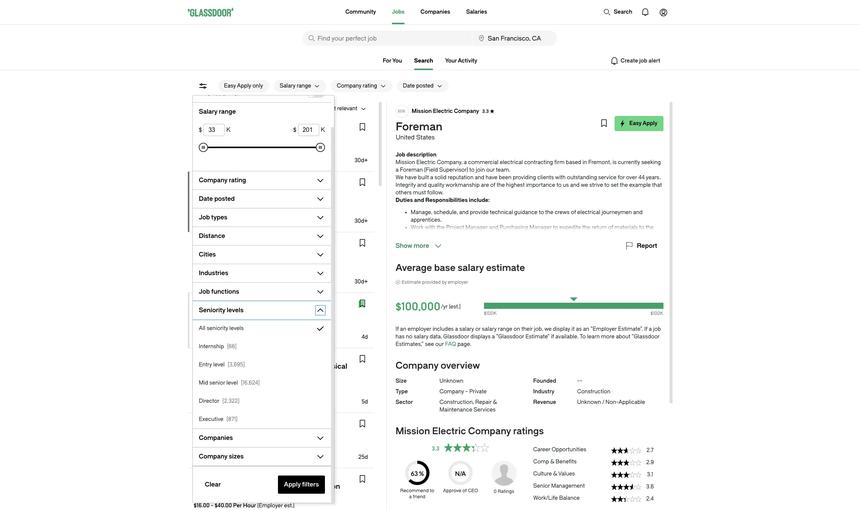 Task type: locate. For each thing, give the bounding box(es) containing it.
1 vertical spatial 30d+
[[355, 218, 368, 224]]

job for job description mission electric company, a commercial electrical contracting firm based in fremont, is currently seeking a foreman (field supervisor) to join our team. we have built a solid reputation and have been providing clients with outstanding service for over 44 years. integrity and quality workmanship are of the highest importance to us and we strive to set the example that others must follow. duties and responsibilities include:
[[396, 152, 406, 158]]

nevada fire protection
[[194, 475, 253, 481]]

& right repair
[[493, 399, 497, 405]]

if up has
[[396, 326, 399, 332]]

level up $135.00
[[226, 380, 238, 386]]

job inside job types dropdown button
[[199, 214, 210, 221]]

date posted up types
[[199, 195, 235, 202]]

comp & benefits
[[534, 459, 577, 465]]

example
[[630, 182, 651, 188]]

1 vertical spatial 3.6
[[647, 484, 654, 490]]

status for culture & values
[[611, 472, 642, 478]]

3.6 right california
[[294, 242, 301, 247]]

company rating trends element
[[534, 443, 664, 506]]

1 vertical spatial company rating button
[[193, 174, 313, 186]]

0 vertical spatial services
[[262, 299, 285, 306]]

materials
[[615, 224, 638, 231]]

0 vertical spatial we
[[581, 182, 588, 188]]

k right orthocare
[[226, 126, 230, 133]]

display
[[553, 326, 571, 332]]

job,
[[534, 326, 543, 332]]

0 horizontal spatial range
[[219, 108, 236, 115]]

0 vertical spatial our
[[486, 167, 495, 173]]

san for san francisco, ca $38.00
[[194, 141, 204, 148]]

meridian home health
[[194, 355, 252, 361]]

mission for mission electric company 3.3 ★
[[412, 108, 432, 114]]

francisco, for san francisco, ca $90k (employer est.)
[[205, 318, 231, 324]]

& inside jobs list element
[[222, 123, 227, 129]]

with inside job description mission electric company, a commercial electrical contracting firm based in fremont, is currently seeking a foreman (field supervisor) to join our team. we have built a solid reputation and have been providing clients with outstanding service for over 44 years. integrity and quality workmanship are of the highest importance to us and we strive to set the example that others must follow. duties and responsibilities include:
[[555, 174, 566, 181]]

1 vertical spatial as
[[576, 326, 582, 332]]

easy inside button
[[224, 83, 236, 89]]

range inside if an employer includes a salary or salary range on their job, we display it as an "employer estimate".  if a job has no salary data, glassdoor displays a "glassdoor estimate" if available.  to learn more about "glassdoor estimates," see our
[[498, 326, 513, 332]]

levels up [66]
[[229, 325, 244, 332]]

k down most
[[321, 126, 325, 133]]

apply
[[237, 83, 251, 89], [212, 90, 226, 96], [643, 120, 658, 127], [211, 220, 223, 225], [211, 281, 223, 286], [211, 401, 223, 406], [211, 456, 223, 462]]

1 horizontal spatial only
[[253, 83, 263, 89]]

40,699 san francisco, ca jobs
[[194, 105, 271, 112]]

sports
[[228, 123, 245, 129]]

hour down companies dropdown button at left
[[244, 447, 257, 454]]

health
[[244, 299, 261, 306], [235, 355, 252, 361]]

a inside recommend to a friend
[[409, 494, 412, 499]]

level down meridian home health
[[213, 361, 225, 368]]

1 horizontal spatial "glassdoor
[[632, 333, 660, 340]]

status left 3.1
[[611, 472, 642, 478]]

0 vertical spatial levels
[[227, 307, 244, 314]]

none field search location
[[473, 31, 557, 46]]

electrical up team.
[[500, 159, 523, 166]]

francisco, up seniority
[[205, 318, 231, 324]]

unknown for unknown / non-applicable
[[577, 399, 601, 405]]

3.6 inside company rating trends element
[[647, 484, 654, 490]]

follow.
[[427, 189, 444, 196]]

have
[[405, 174, 417, 181], [486, 174, 498, 181]]

companies inside dropdown button
[[199, 434, 233, 441]]

we inside job description mission electric company, a commercial electrical contracting firm based in fremont, is currently seeking a foreman (field supervisor) to join our team. we have built a solid reputation and have been providing clients with outstanding service for over 44 years. integrity and quality workmanship are of the highest importance to us and we strive to set the example that others must follow. duties and responsibilities include:
[[581, 182, 588, 188]]

1 vertical spatial search
[[414, 58, 433, 64]]

1 horizontal spatial date posted
[[403, 83, 434, 89]]

open filter menu image
[[198, 81, 207, 91]]

job left description
[[396, 152, 406, 158]]

estimate".
[[618, 326, 643, 332]]

& left sports
[[222, 123, 227, 129]]

on
[[514, 326, 520, 332]]

foreman inside job description mission electric company, a commercial electrical contracting firm based in fremont, is currently seeking a foreman (field supervisor) to join our team. we have built a solid reputation and have been providing clients with outstanding service for over 44 years. integrity and quality workmanship are of the highest importance to us and we strive to set the example that others must follow. duties and responsibilities include:
[[400, 167, 423, 173]]

1 horizontal spatial company rating
[[337, 83, 377, 89]]

0 vertical spatial home
[[227, 299, 243, 306]]

manage,
[[411, 209, 433, 216]]

1 vertical spatial united
[[194, 202, 210, 208]]

to inside recommend to a friend
[[430, 488, 434, 493]]

san up all
[[194, 318, 204, 324]]

1 horizontal spatial 3.6
[[647, 484, 654, 490]]

easterseals northern california logo image
[[194, 239, 206, 251]]

displays
[[471, 333, 491, 340]]

per right $25.00
[[234, 447, 243, 454]]

built
[[418, 174, 429, 181]]

to left us
[[557, 182, 562, 188]]

revenue
[[534, 399, 556, 405]]

learn
[[587, 333, 600, 340]]

senior
[[209, 380, 225, 386]]

1 vertical spatial only
[[227, 90, 238, 96]]

of left ceo
[[463, 488, 467, 493]]

we inside if an employer includes a salary or salary range on their job, we display it as an "employer estimate".  if a job has no salary data, glassdoor displays a "glassdoor estimate" if available.  to learn more about "glassdoor estimates," see our
[[545, 326, 552, 332]]

electric inside jobs list element
[[231, 181, 251, 187]]

levels inside popup button
[[227, 307, 244, 314]]

is
[[613, 159, 617, 166]]

0 horizontal spatial 3.6
[[294, 242, 301, 247]]

to right the guidance
[[539, 209, 544, 216]]

0 horizontal spatial manager
[[466, 224, 488, 231]]

1 vertical spatial our
[[436, 341, 444, 347]]

salary up orthocare
[[199, 108, 217, 115]]

status inside comp & benefits 2.9 stars out of 5 "element"
[[611, 460, 642, 466]]

0 vertical spatial company rating button
[[331, 80, 377, 92]]

protection
[[226, 475, 253, 481]]

0 vertical spatial are
[[481, 182, 489, 188]]

founded
[[534, 378, 557, 384]]

foreman up we
[[400, 167, 423, 173]]

--
[[577, 378, 583, 384]]

2 "glassdoor from the left
[[632, 333, 660, 340]]

3.3 stars out of 5 image
[[444, 443, 490, 455]]

companies down at
[[199, 434, 233, 441]]

1 vertical spatial date posted
[[199, 195, 235, 202]]

warehouse
[[411, 232, 439, 238]]

include:
[[469, 197, 490, 203]]

our inside job description mission electric company, a commercial electrical contracting firm based in fremont, is currently seeking a foreman (field supervisor) to join our team. we have built a solid reputation and have been providing clients with outstanding service for over 44 years. integrity and quality workmanship are of the highest importance to us and we strive to set the example that others must follow. duties and responsibilities include:
[[486, 167, 495, 173]]

date
[[403, 83, 415, 89], [199, 195, 213, 202]]

our down data,
[[436, 341, 444, 347]]

states inside the foreman united states
[[416, 134, 435, 141]]

status inside culture & values 3.1 stars out of 5 element
[[611, 472, 642, 478]]

0 horizontal spatial "glassdoor
[[496, 333, 524, 340]]

rating for bottommost 'company rating' "dropdown button"
[[229, 177, 246, 184]]

[2,322]
[[222, 398, 240, 404]]

if right estimate".
[[645, 326, 648, 332]]

2 30d+ from the top
[[355, 218, 368, 224]]

0 horizontal spatial companies
[[199, 434, 233, 441]]

& inside "element"
[[551, 459, 555, 465]]

2 $ from the left
[[293, 126, 296, 133]]

1 slider from the left
[[199, 143, 208, 152]]

to left expedite
[[553, 224, 558, 231]]

journeymen
[[602, 209, 632, 216]]

home down functions
[[227, 299, 243, 306]]

1 horizontal spatial k
[[321, 126, 325, 133]]

0 vertical spatial united
[[396, 134, 415, 141]]

mission up the foreman united states
[[412, 108, 432, 114]]

0 horizontal spatial slider
[[199, 143, 208, 152]]

job down provide
[[482, 232, 490, 238]]

a up the glassdoor
[[455, 326, 458, 332]]

slider
[[199, 143, 208, 152], [316, 143, 325, 152]]

companies for companies dropdown button at left
[[199, 434, 233, 441]]

and down the must
[[414, 197, 424, 203]]

0 vertical spatial foreman
[[396, 120, 442, 133]]

industries button
[[193, 267, 313, 279]]

electric up job types dropdown button
[[231, 181, 251, 187]]

san for san francisco, ca $90k (employer est.)
[[194, 318, 204, 324]]

2 vertical spatial 30d+
[[355, 279, 368, 285]]

hour down the [16,624] at the bottom of page
[[246, 392, 259, 398]]

health up [3,695]
[[235, 355, 252, 361]]

francisco, inside san francisco, ca $38.00
[[205, 141, 231, 148]]

unknown up the 'company - private'
[[440, 378, 464, 384]]

comp & benefits 2.9 stars out of 5 element
[[534, 455, 664, 467]]

faq link
[[445, 341, 456, 347]]

2 have from the left
[[486, 174, 498, 181]]

0 vertical spatial electrical
[[500, 159, 523, 166]]

$107k
[[212, 272, 227, 278]]

to right recommend
[[430, 488, 434, 493]]

salary right "base"
[[458, 263, 484, 273]]

1 horizontal spatial services
[[474, 407, 496, 413]]

3.6
[[294, 242, 301, 247], [647, 484, 654, 490]]

status inside senior management 3.6 stars out of 5 element
[[611, 484, 642, 490]]

ca inside san francisco, ca $38.00
[[232, 141, 240, 148]]

mission up we
[[396, 159, 415, 166]]

1 vertical spatial mission electric company logo image
[[194, 178, 206, 190]]

a down (field
[[430, 174, 433, 181]]

inc. right home, in the left bottom of the page
[[237, 419, 247, 426]]

electrical up return
[[578, 209, 601, 216]]

for
[[383, 58, 392, 64]]

senior management
[[534, 483, 585, 489]]

0 vertical spatial job
[[482, 232, 490, 238]]

home up entry level [3,695]
[[218, 355, 234, 361]]

show more button
[[396, 241, 443, 250]]

★ inside easterseals northern california 3.6 ★
[[302, 242, 306, 247]]

as right it
[[576, 326, 582, 332]]

1 horizontal spatial range
[[297, 83, 311, 89]]

relevant
[[337, 105, 358, 112]]

1 vertical spatial employer
[[408, 326, 431, 332]]

provide
[[470, 209, 489, 216]]

francisco, inside san francisco, ca $90k (employer est.)
[[205, 318, 231, 324]]

0 horizontal spatial are
[[481, 182, 489, 188]]

status inside career opportunities 2.7 stars out of 5 element
[[611, 448, 642, 454]]

0 horizontal spatial 3.3
[[432, 445, 440, 452]]

mission electric company logo image
[[396, 105, 408, 117], [194, 178, 206, 190]]

& left the values
[[553, 471, 557, 477]]

0 horizontal spatial electrical
[[500, 159, 523, 166]]

united inside united states $100k (employer est.) easy apply
[[194, 202, 210, 208]]

united up job types
[[194, 202, 210, 208]]

0 vertical spatial 3.6
[[294, 242, 301, 247]]

jobs
[[260, 105, 271, 112]]

francisco, for san francisco, ca $70.00 - $135.00 per hour easy apply
[[205, 383, 231, 389]]

date posted down search link
[[403, 83, 434, 89]]

job functions button
[[193, 286, 313, 298]]

1 horizontal spatial salary range
[[280, 83, 311, 89]]

(employer inside the brisbane, ca $20.00 - $25.00 per hour (employer est.) easy apply
[[259, 447, 284, 454]]

job left types
[[199, 214, 210, 221]]

job functions
[[199, 288, 239, 295]]

friend
[[413, 494, 426, 499]]

career opportunities 2.7 stars out of 5 element
[[534, 443, 664, 455]]

$25.00
[[216, 447, 233, 454]]

community link
[[346, 0, 376, 24]]

1 vertical spatial services
[[474, 407, 496, 413]]

company rating button up relevant
[[331, 80, 377, 92]]

more down warehouse
[[414, 242, 429, 249]]

- inside the brisbane, ca $20.00 - $25.00 per hour (employer est.) easy apply
[[212, 447, 215, 454]]

0 vertical spatial easy apply
[[630, 120, 658, 127]]

distance button
[[193, 230, 313, 242]]

ceo
[[468, 488, 478, 493]]

company,
[[437, 159, 463, 166]]

1 horizontal spatial if
[[645, 326, 648, 332]]

0 horizontal spatial our
[[436, 341, 444, 347]]

0 vertical spatial more
[[414, 242, 429, 249]]

easy inside the brisbane, ca $20.00 - $25.00 per hour (employer est.) easy apply
[[200, 456, 210, 462]]

ca up all seniority levels
[[232, 318, 240, 324]]

job inside job description mission electric company, a commercial electrical contracting firm based in fremont, is currently seeking a foreman (field supervisor) to join our team. we have built a solid reputation and have been providing clients with outstanding service for over 44 years. integrity and quality workmanship are of the highest importance to us and we strive to set the example that others must follow. duties and responsibilities include:
[[396, 152, 406, 158]]

home for homeassist
[[227, 299, 243, 306]]

hour inside the brisbane, ca $20.00 - $25.00 per hour (employer est.) easy apply
[[244, 447, 257, 454]]

1 manager from the left
[[466, 224, 488, 231]]

3 30d+ from the top
[[355, 279, 368, 285]]

0 vertical spatial states
[[416, 134, 435, 141]]

0 vertical spatial 30d+
[[355, 157, 368, 164]]

levels inside button
[[229, 325, 244, 332]]

services inside construction, repair & maintenance services
[[474, 407, 496, 413]]

san inside san francisco, ca $90k (employer est.)
[[194, 318, 204, 324]]

1 vertical spatial job
[[653, 326, 661, 332]]

more
[[414, 242, 429, 249], [601, 333, 615, 340]]

san up the $70.00
[[194, 383, 204, 389]]

25d
[[359, 454, 368, 460]]

1 vertical spatial levels
[[229, 325, 244, 332]]

Search location field
[[473, 31, 557, 46]]

and down join
[[475, 174, 485, 181]]

and down technical
[[489, 224, 499, 231]]

easy apply inside jobs list element
[[200, 281, 223, 286]]

ca left the [16,624] at the bottom of page
[[232, 383, 240, 389]]

unknown down 'construction'
[[577, 399, 601, 405]]

1 horizontal spatial united
[[396, 134, 415, 141]]

san inside san francisco, ca $70.00 - $135.00 per hour easy apply
[[194, 383, 204, 389]]

1 horizontal spatial as
[[576, 326, 582, 332]]

and right us
[[571, 182, 580, 188]]

entry
[[199, 361, 212, 368]]

search inside search button
[[614, 9, 633, 15]]

values
[[559, 471, 575, 477]]

0 vertical spatial easy apply only
[[224, 83, 263, 89]]

and down built
[[417, 182, 427, 188]]

status
[[444, 443, 490, 452], [611, 448, 642, 454], [611, 460, 642, 466], [611, 472, 642, 478], [611, 484, 642, 490], [611, 496, 642, 502]]

1 vertical spatial companies
[[199, 434, 233, 441]]

or
[[476, 326, 481, 332]]

industry
[[534, 388, 555, 395]]

states inside united states $100k (employer est.) easy apply
[[212, 202, 228, 208]]

30d+ for easterseals northern california
[[355, 279, 368, 285]]

the left project
[[437, 224, 445, 231]]

we up the if
[[545, 326, 552, 332]]

0 vertical spatial with
[[555, 174, 566, 181]]

manager down provide
[[466, 224, 488, 231]]

foreman up description
[[396, 120, 442, 133]]

1 vertical spatial job
[[199, 214, 210, 221]]

companies
[[421, 9, 451, 15], [199, 434, 233, 441]]

0 vertical spatial as
[[440, 232, 446, 238]]

0 vertical spatial company rating
[[337, 83, 377, 89]]

see
[[425, 341, 434, 347]]

states up description
[[416, 134, 435, 141]]

0 horizontal spatial we
[[545, 326, 552, 332]]

1 vertical spatial company rating
[[199, 177, 246, 184]]

francisco, inside san francisco, ca $70.00 - $135.00 per hour easy apply
[[205, 383, 231, 389]]

mission electric company logo image inside jobs list element
[[194, 178, 206, 190]]

francisco, up $38.00 on the top
[[205, 141, 231, 148]]

health for homeassist home health services
[[244, 299, 261, 306]]

2 an from the left
[[583, 326, 590, 332]]

home,
[[219, 419, 236, 426]]

$70.00
[[194, 392, 211, 398]]

0 horizontal spatial states
[[212, 202, 228, 208]]

status inside the work/life balance 2.4 stars out of 5 element
[[611, 496, 642, 502]]

"glassdoor down estimate".
[[632, 333, 660, 340]]

est.) inside burlingame, ca $97k - $107k (employer est.)
[[255, 272, 265, 278]]

easy apply inside button
[[630, 120, 658, 127]]

san francisco, ca $38.00
[[194, 141, 240, 157]]

status for comp & benefits
[[611, 460, 642, 466]]

united inside the foreman united states
[[396, 134, 415, 141]]

0 horizontal spatial ★
[[302, 242, 306, 247]]

electric for mission electric company 3.3 ★
[[433, 108, 453, 114]]

of right phases
[[467, 232, 472, 238]]

job up homeassist
[[199, 288, 210, 295]]

the up the report
[[646, 224, 654, 231]]

page.
[[458, 341, 472, 347]]

1 horizontal spatial manager
[[530, 224, 552, 231]]

1 vertical spatial 3.3
[[432, 445, 440, 452]]

3.3 inside mission electric company 3.3 ★
[[482, 109, 489, 114]]

ca up $25.00
[[219, 438, 227, 444]]

to left join
[[470, 167, 475, 173]]

company rating down san francisco, ca $38.00
[[199, 177, 246, 184]]

0 horizontal spatial job
[[482, 232, 490, 238]]

1 vertical spatial electrical
[[578, 209, 601, 216]]

we down outstanding
[[581, 182, 588, 188]]

as inside if an employer includes a salary or salary range on their job, we display it as an "employer estimate".  if a job has no salary data, glassdoor displays a "glassdoor estimate" if available.  to learn more about "glassdoor estimates," see our
[[576, 326, 582, 332]]

faq
[[445, 341, 456, 347]]

easy apply only element
[[307, 89, 325, 98]]

balance
[[559, 495, 580, 501]]

more inside popup button
[[414, 242, 429, 249]]

of left the highest at the right top of the page
[[491, 182, 496, 188]]

san inside san francisco, ca $38.00
[[194, 141, 204, 148]]

company sizes button
[[193, 451, 313, 463]]

2 vertical spatial hour
[[243, 502, 256, 509]]

with down apprentices. at the top of the page
[[425, 224, 436, 231]]

company rating
[[337, 83, 377, 89], [199, 177, 246, 184]]

company rating up relevant
[[337, 83, 377, 89]]

0 horizontal spatial salary range
[[199, 108, 236, 115]]

join
[[476, 167, 485, 173]]

0 vertical spatial range
[[297, 83, 311, 89]]

0 horizontal spatial unknown
[[440, 378, 464, 384]]

est.) inside san francisco, ca $90k (employer est.)
[[235, 327, 246, 333]]

no
[[406, 333, 413, 340]]

[16,624]
[[241, 380, 260, 386]]

1 30d+ from the top
[[355, 157, 368, 164]]

1 vertical spatial salary range
[[199, 108, 236, 115]]

a
[[464, 159, 467, 166], [396, 167, 399, 173], [430, 174, 433, 181], [455, 326, 458, 332], [649, 326, 652, 332], [492, 333, 495, 340], [409, 494, 412, 499]]

0 horizontal spatial $
[[199, 126, 202, 133]]

brisbane, ca $20.00 - $25.00 per hour (employer est.) easy apply
[[194, 438, 296, 462]]

None field
[[303, 31, 472, 46], [473, 31, 557, 46], [203, 124, 225, 136], [298, 124, 319, 136], [203, 124, 225, 136], [298, 124, 319, 136]]

electric down description
[[417, 159, 436, 166]]

1 vertical spatial ★
[[302, 242, 306, 247]]

1 horizontal spatial job
[[653, 326, 661, 332]]

$ right therapy,
[[293, 126, 296, 133]]

0 horizontal spatial mission electric company logo image
[[194, 178, 206, 190]]

0 vertical spatial ★
[[490, 109, 494, 114]]

1 vertical spatial health
[[235, 355, 252, 361]]

& right comp
[[551, 459, 555, 465]]

mission up united states $100k (employer est.) easy apply
[[210, 181, 230, 187]]

0 vertical spatial health
[[244, 299, 261, 306]]

mission inside jobs list element
[[210, 181, 230, 187]]

1 vertical spatial home
[[218, 355, 234, 361]]

status for work/life balance
[[611, 496, 642, 502]]

therapy,
[[269, 123, 291, 129]]

date posted button down search link
[[397, 80, 434, 92]]

easy apply only
[[224, 83, 263, 89], [199, 90, 238, 96]]

ca
[[251, 105, 259, 112], [232, 141, 240, 148], [226, 263, 234, 269], [232, 318, 240, 324], [232, 383, 240, 389], [219, 438, 227, 444]]

1 horizontal spatial unknown
[[577, 399, 601, 405]]

1 vertical spatial date
[[199, 195, 213, 202]]

0 horizontal spatial an
[[400, 326, 407, 332]]

states up types
[[212, 202, 228, 208]]

united up description
[[396, 134, 415, 141]]

the down "been"
[[497, 182, 505, 188]]

technical
[[490, 209, 513, 216]]

are
[[481, 182, 489, 188], [492, 232, 500, 238]]

services down the job functions popup button
[[262, 299, 285, 306]]

employer right by
[[448, 280, 468, 285]]

company rating button
[[331, 80, 377, 92], [193, 174, 313, 186]]

ca inside the brisbane, ca $20.00 - $25.00 per hour (employer est.) easy apply
[[219, 438, 227, 444]]

0 vertical spatial hour
[[246, 392, 259, 398]]

0 vertical spatial employer
[[448, 280, 468, 285]]

the
[[497, 182, 505, 188], [620, 182, 628, 188], [546, 209, 554, 216], [437, 224, 445, 231], [583, 224, 591, 231], [646, 224, 654, 231], [473, 232, 481, 238]]

company ratings element
[[396, 461, 526, 500]]

★ inside mission electric company 3.3 ★
[[490, 109, 494, 114]]

per inside san francisco, ca $70.00 - $135.00 per hour easy apply
[[236, 392, 245, 398]]

ca down sports
[[232, 141, 240, 148]]

francisco,
[[224, 105, 250, 112], [205, 141, 231, 148], [205, 318, 231, 324], [205, 383, 231, 389]]

1 horizontal spatial date
[[403, 83, 415, 89]]

are inside manage, schedule, and provide technical guidance to the crews of electrical journeymen and apprentices. work with the project manager and purchasing manager to expedite the return of materials to the warehouse as phases of the job are completed.
[[492, 232, 500, 238]]

companies right jobs on the top left
[[421, 9, 451, 15]]

type
[[396, 388, 408, 395]]

date posted button down mission electric company
[[193, 193, 313, 205]]

(employer inside united states $100k (employer est.) easy apply
[[210, 211, 236, 218]]

2.4
[[647, 496, 654, 502]]

0 horizontal spatial search
[[414, 58, 433, 64]]

"glassdoor
[[496, 333, 524, 340], [632, 333, 660, 340]]

1 horizontal spatial more
[[601, 333, 615, 340]]

1 vertical spatial rating
[[229, 177, 246, 184]]

health down the job functions popup button
[[244, 299, 261, 306]]

san
[[212, 105, 222, 112], [194, 141, 204, 148], [194, 318, 204, 324], [194, 383, 204, 389]]

workmanship
[[446, 182, 480, 188]]

has
[[396, 333, 405, 340]]

status left 2.7
[[611, 448, 642, 454]]

of inside company ratings element
[[463, 488, 467, 493]]

salary up see
[[414, 333, 429, 340]]

company inside jobs list element
[[252, 181, 277, 187]]

director
[[199, 398, 219, 404]]

the left return
[[583, 224, 591, 231]]

$
[[199, 126, 202, 133], [293, 126, 296, 133]]

1 horizontal spatial employer
[[448, 280, 468, 285]]

per right $135.00
[[236, 392, 245, 398]]

states
[[416, 134, 435, 141], [212, 202, 228, 208]]

most relevant
[[323, 105, 358, 112]]

job inside popup button
[[199, 288, 210, 295]]

2 vertical spatial job
[[199, 288, 210, 295]]

0 vertical spatial date posted button
[[397, 80, 434, 92]]

senior management 3.6 stars out of 5 element
[[534, 479, 664, 491]]

1 vertical spatial foreman
[[400, 167, 423, 173]]



Task type: vqa. For each thing, say whether or not it's contained in the screenshot.
"hr" within '$31 / Hr'
no



Task type: describe. For each thing, give the bounding box(es) containing it.
0 horizontal spatial company rating
[[199, 177, 246, 184]]

culture
[[534, 471, 552, 477]]

apply inside button
[[237, 83, 251, 89]]

apply inside button
[[643, 120, 658, 127]]

size
[[396, 378, 407, 384]]

a up the supervisor)
[[464, 159, 467, 166]]

seniority levels list box
[[193, 319, 331, 429]]

the down for
[[620, 182, 628, 188]]

& for comp
[[551, 459, 555, 465]]

0 vertical spatial posted
[[416, 83, 434, 89]]

& inside construction, repair & maintenance services
[[493, 399, 497, 405]]

francisco, up sports
[[224, 105, 250, 112]]

private
[[470, 388, 487, 395]]

mission inside job description mission electric company, a commercial electrical contracting firm based in fremont, is currently seeking a foreman (field supervisor) to join our team. we have built a solid reputation and have been providing clients with outstanding service for over 44 years. integrity and quality workmanship are of the highest importance to us and we strive to set the example that others must follow. duties and responsibilities include:
[[396, 159, 415, 166]]

mid senior level [16,624]
[[199, 380, 260, 386]]

the left crews in the right of the page
[[546, 209, 554, 216]]

home for meridian
[[218, 355, 234, 361]]

seniority
[[199, 307, 225, 314]]

2 manager from the left
[[530, 224, 552, 231]]

ca inside burlingame, ca $97k - $107k (employer est.)
[[226, 263, 234, 269]]

firm
[[555, 159, 565, 166]]

highest
[[506, 182, 525, 188]]

as inside manage, schedule, and provide technical guidance to the crews of electrical journeymen and apprentices. work with the project manager and purchasing manager to expedite the return of materials to the warehouse as phases of the job are completed.
[[440, 232, 446, 238]]

ratings
[[498, 489, 514, 494]]

companies link
[[421, 0, 451, 24]]

san francisco, ca $90k (employer est.)
[[194, 318, 246, 333]]

salary range inside dropdown button
[[280, 83, 311, 89]]

to
[[580, 333, 586, 340]]

Search keyword field
[[303, 31, 472, 46]]

your
[[445, 58, 457, 64]]

j
[[194, 419, 197, 426]]

only inside button
[[253, 83, 263, 89]]

1 k from the left
[[226, 126, 230, 133]]

[66]
[[227, 343, 237, 350]]

1 if from the left
[[396, 326, 399, 332]]

to down service
[[605, 182, 610, 188]]

0 horizontal spatial date
[[199, 195, 213, 202]]

job for job types
[[199, 214, 210, 221]]

our inside if an employer includes a salary or salary range on their job, we display it as an "employer estimate".  if a job has no salary data, glassdoor displays a "glassdoor estimate" if available.  to learn more about "glassdoor estimates," see our
[[436, 341, 444, 347]]

$20.00
[[194, 447, 211, 454]]

estimate
[[486, 263, 525, 273]]

0 horizontal spatial level
[[213, 361, 225, 368]]

1 horizontal spatial date posted button
[[397, 80, 434, 92]]

unknown for unknown
[[440, 378, 464, 384]]

data,
[[430, 333, 442, 340]]

career opportunities
[[534, 446, 587, 453]]

to right materials
[[640, 224, 645, 231]]

"employer
[[591, 326, 617, 332]]

san for san francisco, ca $70.00 - $135.00 per hour easy apply
[[194, 383, 204, 389]]

cities
[[199, 251, 216, 258]]

recommend to a friend
[[400, 488, 434, 499]]

job for job functions
[[199, 288, 210, 295]]

0 vertical spatial inc.
[[292, 123, 302, 129]]

francisco, for san francisco, ca $38.00
[[205, 141, 231, 148]]

brisbane,
[[194, 438, 218, 444]]

1 an from the left
[[400, 326, 407, 332]]

crews
[[555, 209, 570, 216]]

supervisor)
[[439, 167, 468, 173]]

none field search keyword
[[303, 31, 472, 46]]

glassdoor
[[444, 333, 469, 340]]

& for culture
[[553, 471, 557, 477]]

work/life balance
[[534, 495, 580, 501]]

of right return
[[608, 224, 614, 231]]

- inside burlingame, ca $97k - $107k (employer est.)
[[208, 272, 210, 278]]

1 vertical spatial salary
[[199, 108, 217, 115]]

for
[[618, 174, 625, 181]]

it
[[572, 326, 575, 332]]

health for meridian home health
[[235, 355, 252, 361]]

internship [66]
[[199, 343, 237, 350]]

and up materials
[[634, 209, 643, 216]]

sizes
[[229, 453, 244, 460]]

commercial
[[468, 159, 499, 166]]

their
[[522, 326, 533, 332]]

in
[[583, 159, 587, 166]]

provided
[[422, 280, 441, 285]]

ca inside san francisco, ca $90k (employer est.)
[[232, 318, 240, 324]]

we
[[396, 174, 404, 181]]

mission for mission electric company ratings
[[396, 426, 430, 437]]

easy apply only inside button
[[224, 83, 263, 89]]

& for orthocare
[[222, 123, 227, 129]]

providing
[[513, 174, 536, 181]]

1 have from the left
[[405, 174, 417, 181]]

0 horizontal spatial inc.
[[237, 419, 247, 426]]

electric for mission electric company
[[231, 181, 251, 187]]

company overview
[[396, 360, 480, 371]]

the right phases
[[473, 232, 481, 238]]

reputation
[[448, 174, 474, 181]]

functions
[[211, 288, 239, 295]]

easy inside united states $100k (employer est.) easy apply
[[200, 220, 210, 225]]

of right crews in the right of the page
[[571, 209, 576, 216]]

jobs list element
[[188, 116, 379, 510]]

salary inside dropdown button
[[280, 83, 296, 89]]

3.6 inside easterseals northern california 3.6 ★
[[294, 242, 301, 247]]

work/life balance 2.4 stars out of 5 element
[[534, 491, 664, 504]]

status for senior management
[[611, 484, 642, 490]]

over
[[626, 174, 637, 181]]

1 vertical spatial level
[[226, 380, 238, 386]]

40,699
[[194, 105, 211, 112]]

types
[[211, 214, 227, 221]]

2 if from the left
[[645, 326, 648, 332]]

5d
[[362, 399, 368, 405]]

report
[[637, 242, 658, 249]]

1 horizontal spatial $100k
[[484, 311, 497, 316]]

return
[[592, 224, 607, 231]]

san right 40,699
[[212, 105, 222, 112]]

$97k
[[194, 272, 207, 278]]

all
[[199, 325, 205, 332]]

$100k inside united states $100k (employer est.) easy apply
[[194, 211, 209, 218]]

of inside job description mission electric company, a commercial electrical contracting firm based in fremont, is currently seeking a foreman (field supervisor) to join our team. we have built a solid reputation and have been providing clients with outstanding service for over 44 years. integrity and quality workmanship are of the highest importance to us and we strive to set the example that others must follow. duties and responsibilities include:
[[491, 182, 496, 188]]

30d+ for mission electric company
[[355, 218, 368, 224]]

and left provide
[[459, 209, 469, 216]]

apply inside san francisco, ca $70.00 - $135.00 per hour easy apply
[[211, 401, 223, 406]]

must
[[413, 189, 426, 196]]

hour inside san francisco, ca $70.00 - $135.00 per hour easy apply
[[246, 392, 259, 398]]

★ for easterseals northern california
[[302, 242, 306, 247]]

responsibilities
[[426, 197, 468, 203]]

2 vertical spatial per
[[233, 502, 242, 509]]

1 vertical spatial easy apply only
[[199, 90, 238, 96]]

per inside the brisbane, ca $20.00 - $25.00 per hour (employer est.) easy apply
[[234, 447, 243, 454]]

style
[[198, 419, 211, 426]]

mission for mission electric company
[[210, 181, 230, 187]]

activity
[[458, 58, 478, 64]]

description
[[407, 152, 437, 158]]

san francisco, ca $70.00 - $135.00 per hour easy apply
[[194, 383, 259, 406]]

2 k from the left
[[321, 126, 325, 133]]

mid
[[199, 380, 208, 386]]

senior
[[534, 483, 550, 489]]

for you
[[383, 58, 402, 64]]

apply inside the brisbane, ca $20.00 - $25.00 per hour (employer est.) easy apply
[[211, 456, 223, 462]]

2 horizontal spatial $100k
[[651, 311, 664, 316]]

comp
[[534, 459, 549, 465]]

0 vertical spatial date posted
[[403, 83, 434, 89]]

1 "glassdoor from the left
[[496, 333, 524, 340]]

set
[[611, 182, 619, 188]]

job inside manage, schedule, and provide technical guidance to the crews of electrical journeymen and apprentices. work with the project manager and purchasing manager to expedite the return of materials to the warehouse as phases of the job are completed.
[[482, 232, 490, 238]]

at
[[213, 419, 218, 426]]

1 $ from the left
[[199, 126, 202, 133]]

solid
[[435, 174, 447, 181]]

more inside if an employer includes a salary or salary range on their job, we display it as an "employer estimate".  if a job has no salary data, glassdoor displays a "glassdoor estimate" if available.  to learn more about "glassdoor estimates," see our
[[601, 333, 615, 340]]

easy inside button
[[630, 120, 642, 127]]

salary left or
[[460, 326, 474, 332]]

a right estimate".
[[649, 326, 652, 332]]

44
[[639, 174, 645, 181]]

completed.
[[501, 232, 529, 238]]

us
[[563, 182, 569, 188]]

community
[[346, 9, 376, 15]]

guidance
[[515, 209, 538, 216]]

with inside manage, schedule, and provide technical guidance to the crews of electrical journeymen and apprentices. work with the project manager and purchasing manager to expedite the return of materials to the warehouse as phases of the job are completed.
[[425, 224, 436, 231]]

ca left 'jobs'
[[251, 105, 259, 112]]

for you link
[[383, 58, 402, 64]]

easy apply button
[[615, 116, 664, 131]]

are inside job description mission electric company, a commercial electrical contracting firm based in fremont, is currently seeking a foreman (field supervisor) to join our team. we have built a solid reputation and have been providing clients with outstanding service for over 44 years. integrity and quality workmanship are of the highest importance to us and we strive to set the example that others must follow. duties and responsibilities include:
[[481, 182, 489, 188]]

seniority levels button
[[193, 304, 313, 316]]

est.) inside the brisbane, ca $20.00 - $25.00 per hour (employer est.) easy apply
[[285, 447, 296, 454]]

1 vertical spatial posted
[[214, 195, 235, 202]]

★ for mission electric company
[[490, 109, 494, 114]]

estimates,"
[[396, 341, 424, 347]]

companies for companies link
[[421, 9, 451, 15]]

job types button
[[193, 211, 313, 224]]

management
[[551, 483, 585, 489]]

[871]
[[226, 416, 237, 423]]

0 ratings
[[494, 489, 514, 494]]

electrical inside job description mission electric company, a commercial electrical contracting firm based in fremont, is currently seeking a foreman (field supervisor) to join our team. we have built a solid reputation and have been providing clients with outstanding service for over 44 years. integrity and quality workmanship are of the highest importance to us and we strive to set the example that others must follow. duties and responsibilities include:
[[500, 159, 523, 166]]

2 slider from the left
[[316, 143, 325, 152]]

- inside san francisco, ca $70.00 - $135.00 per hour easy apply
[[212, 392, 215, 398]]

easy apply only button
[[218, 80, 269, 92]]

job types
[[199, 214, 227, 221]]

electric for mission electric company ratings
[[432, 426, 466, 437]]

a right the displays
[[492, 333, 495, 340]]

electrical inside manage, schedule, and provide technical guidance to the crews of electrical journeymen and apprentices. work with the project manager and purchasing manager to expedite the return of materials to the warehouse as phases of the job are completed.
[[578, 209, 601, 216]]

ca inside san francisco, ca $70.00 - $135.00 per hour easy apply
[[232, 383, 240, 389]]

rating for the top 'company rating' "dropdown button"
[[363, 83, 377, 89]]

apply inside united states $100k (employer est.) easy apply
[[211, 220, 223, 225]]

estimate
[[402, 280, 421, 285]]

employer inside if an employer includes a salary or salary range on their job, we display it as an "employer estimate".  if a job has no salary data, glassdoor displays a "glassdoor estimate" if available.  to learn more about "glassdoor estimates," see our
[[408, 326, 431, 332]]

job inside if an employer includes a salary or salary range on their job, we display it as an "employer estimate".  if a job has no salary data, glassdoor displays a "glassdoor estimate" if available.  to learn more about "glassdoor estimates," see our
[[653, 326, 661, 332]]

(employer inside burlingame, ca $97k - $107k (employer est.)
[[228, 272, 253, 278]]

0 horizontal spatial date posted button
[[193, 193, 313, 205]]

contracting
[[524, 159, 553, 166]]

executive
[[199, 416, 223, 423]]

culture & values 3.1 stars out of 5 element
[[534, 467, 664, 479]]

service
[[599, 174, 617, 181]]

(employer inside san francisco, ca $90k (employer est.)
[[208, 327, 234, 333]]

company inside dropdown button
[[199, 453, 227, 460]]

a up we
[[396, 167, 399, 173]]

range inside salary range dropdown button
[[297, 83, 311, 89]]

expedite
[[560, 224, 581, 231]]

status down "mission electric company ratings"
[[444, 443, 490, 452]]

outstanding
[[567, 174, 597, 181]]

company - private
[[440, 388, 487, 395]]

0 vertical spatial mission electric company logo image
[[396, 105, 408, 117]]

status for career opportunities
[[611, 448, 642, 454]]

0 horizontal spatial date posted
[[199, 195, 235, 202]]

duties
[[396, 197, 413, 203]]

services inside jobs list element
[[262, 299, 285, 306]]

salary right or
[[482, 326, 497, 332]]

all seniority levels
[[199, 325, 244, 332]]

electric inside job description mission electric company, a commercial electrical contracting firm based in fremont, is currently seeking a foreman (field supervisor) to join our team. we have built a solid reputation and have been providing clients with outstanding service for over 44 years. integrity and quality workmanship are of the highest importance to us and we strive to set the example that others must follow. duties and responsibilities include:
[[417, 159, 436, 166]]

est.) inside united states $100k (employer est.) easy apply
[[237, 211, 248, 218]]

mission electric company 3.3 ★
[[412, 108, 494, 114]]

easy inside san francisco, ca $70.00 - $135.00 per hour easy apply
[[200, 401, 210, 406]]



